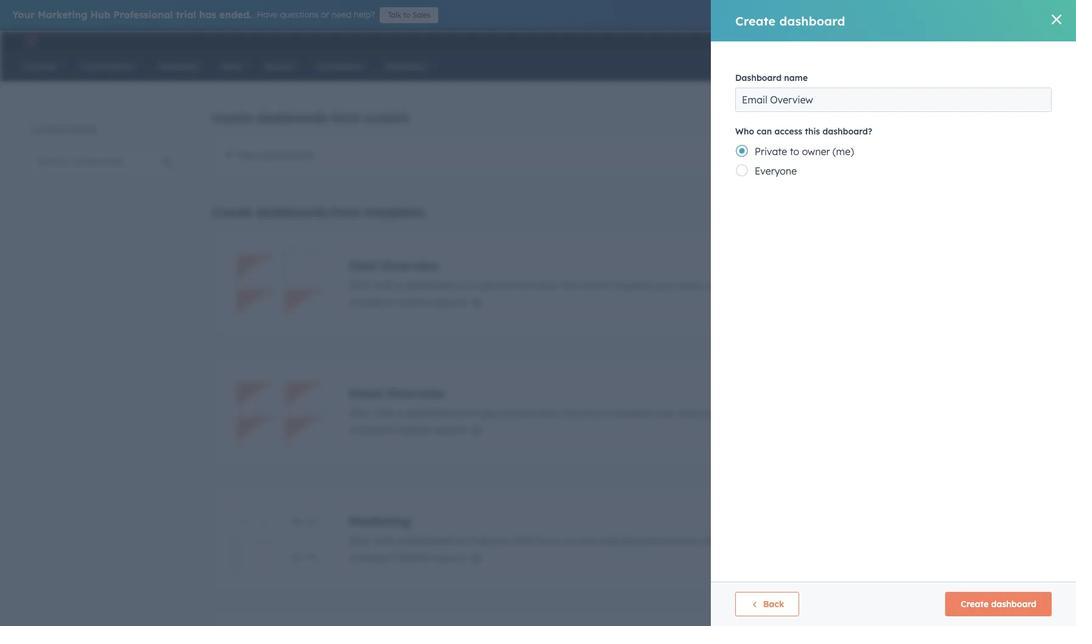 Task type: describe. For each thing, give the bounding box(es) containing it.
hub
[[90, 9, 110, 21]]

settings link
[[959, 34, 974, 47]]

0 vertical spatial marketing
[[38, 9, 87, 21]]

to for talk
[[403, 10, 410, 19]]

help?
[[354, 9, 375, 20]]

includes 6 default reports for chat
[[349, 296, 467, 308]]

your for chat overview
[[656, 279, 676, 291]]

music button
[[1000, 30, 1060, 50]]

a for email
[[396, 407, 403, 419]]

templates
[[364, 205, 425, 220]]

start inside marketing start with a dashboard of 9 reports that focus on your website performance. also performance and contact activity.
[[349, 535, 372, 547]]

marketplaces button
[[908, 30, 934, 50]]

private
[[755, 145, 787, 158]]

talk
[[388, 10, 401, 19]]

scratch
[[364, 110, 409, 125]]

of inside marketing start with a dashboard of 9 reports that focus on your website performance. also performance and contact activity.
[[458, 535, 467, 547]]

includes for marketing
[[349, 552, 388, 564]]

chat.
[[768, 279, 791, 291]]

new
[[239, 149, 260, 161]]

create dashboard button
[[946, 592, 1052, 617]]

professional
[[113, 9, 173, 21]]

start for email
[[349, 407, 372, 419]]

dashboard?
[[823, 126, 872, 137]]

marketing start with a dashboard of 9 reports that focus on your website performance. also performance and contact activity.
[[349, 513, 881, 547]]

Search search field
[[29, 149, 181, 173]]

has
[[199, 9, 216, 21]]

requests for chat overview
[[614, 279, 653, 291]]

talk to sales button
[[380, 7, 438, 23]]

talk to sales
[[388, 10, 431, 19]]

help button
[[936, 30, 957, 50]]

that inside marketing start with a dashboard of 9 reports that focus on your website performance. also performance and contact activity.
[[514, 535, 533, 547]]

back button
[[735, 592, 799, 617]]

6 inside chat overview start with a dashboard of 6 reports that show the kind of requests your team receives over chat.
[[470, 279, 475, 291]]

dashboard inside the email overview start with a dashboard of 6 reports that show the kind of requests your team receives over email.
[[405, 407, 455, 419]]

team for chat overview
[[679, 279, 703, 291]]

9 inside marketing start with a dashboard of 9 reports that focus on your website performance. also performance and contact activity.
[[470, 535, 475, 547]]

can
[[757, 126, 772, 137]]

to for private
[[790, 145, 799, 158]]

that for chat overview
[[514, 279, 533, 291]]

activity.
[[845, 535, 881, 547]]

that for email overview
[[514, 407, 533, 419]]

reports inside marketing start with a dashboard of 9 reports that focus on your website performance. also performance and contact activity.
[[478, 535, 511, 547]]

start for chat
[[349, 279, 372, 291]]

dashboard name
[[735, 72, 808, 83]]

(me)
[[833, 145, 854, 158]]

name
[[784, 72, 808, 83]]

default for chat overview
[[399, 296, 431, 308]]

show for chat overview
[[536, 279, 559, 291]]

back
[[763, 599, 784, 610]]

6 inside the email overview start with a dashboard of 6 reports that show the kind of requests your team receives over email.
[[470, 407, 475, 419]]

owner
[[802, 145, 830, 158]]

on
[[563, 535, 575, 547]]

over for email overview
[[745, 407, 765, 419]]

notifications image
[[982, 36, 993, 47]]

help image
[[941, 36, 952, 47]]

your for email overview
[[656, 407, 676, 419]]

a for chat
[[396, 279, 403, 291]]

with for email
[[374, 407, 394, 419]]

dashboard inside chat overview start with a dashboard of 6 reports that show the kind of requests your team receives over chat.
[[405, 279, 455, 291]]

private to owner (me)
[[755, 145, 854, 158]]

your inside marketing start with a dashboard of 9 reports that focus on your website performance. also performance and contact activity.
[[577, 535, 598, 547]]

includes 9 default reports
[[349, 552, 467, 564]]

questions
[[280, 9, 319, 20]]

chat
[[349, 258, 377, 273]]

from for scratch
[[331, 110, 361, 125]]

music
[[1021, 35, 1042, 45]]



Task type: locate. For each thing, give the bounding box(es) containing it.
everyone
[[755, 165, 797, 177]]

includes
[[349, 296, 388, 308], [349, 424, 388, 436], [349, 552, 388, 564]]

create dashboards from templates
[[212, 205, 425, 220]]

focus
[[535, 535, 560, 547]]

1 dashboards from the top
[[256, 110, 328, 125]]

kind for email overview
[[579, 407, 599, 419]]

0 horizontal spatial 9
[[391, 552, 396, 564]]

9
[[470, 535, 475, 547], [391, 552, 396, 564]]

2 vertical spatial a
[[396, 535, 403, 547]]

2 vertical spatial includes
[[349, 552, 388, 564]]

receives left chat.
[[705, 279, 743, 291]]

1 kind from the top
[[579, 279, 599, 291]]

your marketing hub professional trial has ended. have questions or need help?
[[12, 9, 375, 21]]

create dashboards from scratch
[[212, 110, 409, 125]]

1 requests from the top
[[614, 279, 653, 291]]

to inside button
[[403, 10, 410, 19]]

marketing inside marketing start with a dashboard of 9 reports that focus on your website performance. also performance and contact activity.
[[349, 513, 411, 529]]

dashboard
[[735, 72, 782, 83]]

show inside chat overview start with a dashboard of 6 reports that show the kind of requests your team receives over chat.
[[536, 279, 559, 291]]

upgrade image
[[825, 36, 836, 47]]

2 with from the top
[[374, 407, 394, 419]]

1 vertical spatial requests
[[614, 407, 653, 419]]

over
[[745, 279, 765, 291], [745, 407, 765, 419]]

contact
[[807, 535, 842, 547]]

2 14 from the left
[[59, 124, 68, 135]]

menu item
[[881, 30, 884, 50]]

and
[[787, 535, 804, 547]]

1 start from the top
[[349, 279, 372, 291]]

marketing
[[38, 9, 87, 21], [349, 513, 411, 529]]

greg robinson image
[[1007, 35, 1018, 46]]

1 vertical spatial kind
[[579, 407, 599, 419]]

3 that from the top
[[514, 535, 533, 547]]

or
[[321, 9, 329, 20]]

menu
[[817, 30, 1062, 50]]

1 team from the top
[[679, 279, 703, 291]]

1 receives from the top
[[705, 279, 743, 291]]

0 vertical spatial receives
[[705, 279, 743, 291]]

2 vertical spatial that
[[514, 535, 533, 547]]

the for chat overview
[[562, 279, 577, 291]]

default for email overview
[[399, 424, 431, 436]]

1 vertical spatial 9
[[391, 552, 396, 564]]

that
[[514, 279, 533, 291], [514, 407, 533, 419], [514, 535, 533, 547]]

the for email overview
[[562, 407, 577, 419]]

includes for email
[[349, 424, 388, 436]]

1 show from the top
[[536, 279, 559, 291]]

to down access
[[790, 145, 799, 158]]

None checkbox
[[212, 229, 1020, 338], [212, 357, 1020, 466], [212, 485, 1020, 594], [212, 229, 1020, 338], [212, 357, 1020, 466], [212, 485, 1020, 594]]

also
[[703, 535, 722, 547]]

2 vertical spatial with
[[374, 535, 394, 547]]

2 receives from the top
[[705, 407, 743, 419]]

6
[[470, 279, 475, 291], [391, 296, 396, 308], [470, 407, 475, 419], [391, 424, 396, 436]]

hubspot link
[[15, 33, 46, 47]]

with inside chat overview start with a dashboard of 6 reports that show the kind of requests your team receives over chat.
[[374, 279, 394, 291]]

New dashboard checkbox
[[212, 135, 1020, 175]]

2 requests from the top
[[614, 407, 653, 419]]

2 start from the top
[[349, 407, 372, 419]]

1 that from the top
[[514, 279, 533, 291]]

requests
[[614, 279, 653, 291], [614, 407, 653, 419]]

0 vertical spatial the
[[562, 279, 577, 291]]

overview inside chat overview start with a dashboard of 6 reports that show the kind of requests your team receives over chat.
[[381, 258, 439, 273]]

the inside the email overview start with a dashboard of 6 reports that show the kind of requests your team receives over email.
[[562, 407, 577, 419]]

that inside the email overview start with a dashboard of 6 reports that show the kind of requests your team receives over email.
[[514, 407, 533, 419]]

includes 6 default reports down chat
[[349, 296, 467, 308]]

2 includes 6 default reports from the top
[[349, 424, 467, 436]]

ended.
[[219, 9, 252, 21]]

team inside chat overview start with a dashboard of 6 reports that show the kind of requests your team receives over chat.
[[679, 279, 703, 291]]

overview right "email"
[[387, 386, 445, 401]]

a inside chat overview start with a dashboard of 6 reports that show the kind of requests your team receives over chat.
[[396, 279, 403, 291]]

1 vertical spatial default
[[399, 424, 431, 436]]

default
[[399, 296, 431, 308], [399, 424, 431, 436], [399, 552, 431, 564]]

start inside chat overview start with a dashboard of 6 reports that show the kind of requests your team receives over chat.
[[349, 279, 372, 291]]

performance.
[[638, 535, 700, 547]]

a inside the email overview start with a dashboard of 6 reports that show the kind of requests your team receives over email.
[[396, 407, 403, 419]]

this
[[805, 126, 820, 137]]

1 vertical spatial dashboards
[[256, 205, 328, 220]]

results
[[70, 124, 96, 135]]

2 dashboards from the top
[[256, 205, 328, 220]]

with for chat
[[374, 279, 394, 291]]

includes 6 default reports for email
[[349, 424, 467, 436]]

2 vertical spatial default
[[399, 552, 431, 564]]

over left chat.
[[745, 279, 765, 291]]

overview inside the email overview start with a dashboard of 6 reports that show the kind of requests your team receives over email.
[[387, 386, 445, 401]]

from left scratch
[[331, 110, 361, 125]]

email
[[349, 386, 383, 401]]

2 a from the top
[[396, 407, 403, 419]]

2 vertical spatial your
[[577, 535, 598, 547]]

from
[[331, 110, 361, 125], [331, 205, 361, 220]]

menu containing music
[[817, 30, 1062, 50]]

from for templates
[[331, 205, 361, 220]]

1 a from the top
[[396, 279, 403, 291]]

0 horizontal spatial create dashboard
[[735, 13, 845, 28]]

2 kind from the top
[[579, 407, 599, 419]]

team for email overview
[[679, 407, 703, 419]]

overview right chat
[[381, 258, 439, 273]]

dashboard inside button
[[991, 599, 1037, 610]]

dashboards down new dashboard
[[256, 205, 328, 220]]

to
[[403, 10, 410, 19], [790, 145, 799, 158]]

1 vertical spatial your
[[656, 407, 676, 419]]

3 with from the top
[[374, 535, 394, 547]]

0 vertical spatial overview
[[381, 258, 439, 273]]

0 vertical spatial start
[[349, 279, 372, 291]]

access
[[775, 126, 803, 137]]

1 vertical spatial overview
[[387, 386, 445, 401]]

0 vertical spatial from
[[331, 110, 361, 125]]

start
[[349, 279, 372, 291], [349, 407, 372, 419], [349, 535, 372, 547]]

calling icon button
[[885, 32, 906, 48]]

1 the from the top
[[562, 279, 577, 291]]

1 vertical spatial includes 6 default reports
[[349, 424, 467, 436]]

1 vertical spatial from
[[331, 205, 361, 220]]

receives left email.
[[705, 407, 743, 419]]

the inside chat overview start with a dashboard of 6 reports that show the kind of requests your team receives over chat.
[[562, 279, 577, 291]]

calling icon image
[[890, 35, 901, 46]]

requests inside chat overview start with a dashboard of 6 reports that show the kind of requests your team receives over chat.
[[614, 279, 653, 291]]

performance
[[725, 535, 784, 547]]

who
[[735, 126, 754, 137]]

over for chat overview
[[745, 279, 765, 291]]

1 vertical spatial that
[[514, 407, 533, 419]]

your
[[656, 279, 676, 291], [656, 407, 676, 419], [577, 535, 598, 547]]

3 start from the top
[[349, 535, 372, 547]]

requests for email overview
[[614, 407, 653, 419]]

1 vertical spatial show
[[536, 407, 559, 419]]

show
[[536, 279, 559, 291], [536, 407, 559, 419]]

with down chat
[[374, 279, 394, 291]]

requests inside the email overview start with a dashboard of 6 reports that show the kind of requests your team receives over email.
[[614, 407, 653, 419]]

0 vertical spatial dashboards
[[256, 110, 328, 125]]

dashboards
[[256, 110, 328, 125], [256, 205, 328, 220]]

website
[[600, 535, 636, 547]]

1 horizontal spatial marketing
[[349, 513, 411, 529]]

create dashboard
[[735, 13, 845, 28], [961, 599, 1037, 610]]

team inside the email overview start with a dashboard of 6 reports that show the kind of requests your team receives over email.
[[679, 407, 703, 419]]

over inside the email overview start with a dashboard of 6 reports that show the kind of requests your team receives over email.
[[745, 407, 765, 419]]

2 over from the top
[[745, 407, 765, 419]]

start down chat
[[349, 279, 372, 291]]

dashboard inside option
[[263, 149, 312, 161]]

0 vertical spatial over
[[745, 279, 765, 291]]

upgrade
[[839, 37, 873, 46]]

marketing left hub
[[38, 9, 87, 21]]

0 vertical spatial team
[[679, 279, 703, 291]]

1 from from the top
[[331, 110, 361, 125]]

marketplaces image
[[915, 36, 926, 47]]

1 horizontal spatial 14
[[59, 124, 68, 135]]

kind inside chat overview start with a dashboard of 6 reports that show the kind of requests your team receives over chat.
[[579, 279, 599, 291]]

2 that from the top
[[514, 407, 533, 419]]

reports
[[478, 279, 511, 291], [434, 296, 467, 308], [478, 407, 511, 419], [434, 424, 467, 436], [478, 535, 511, 547], [434, 552, 467, 564]]

1 vertical spatial to
[[790, 145, 799, 158]]

of
[[48, 124, 56, 135], [458, 279, 467, 291], [602, 279, 611, 291], [458, 407, 467, 419], [602, 407, 611, 419], [458, 535, 467, 547]]

0 vertical spatial includes 6 default reports
[[349, 296, 467, 308]]

create dashboard inside button
[[961, 599, 1037, 610]]

with inside marketing start with a dashboard of 9 reports that focus on your website performance. also performance and contact activity.
[[374, 535, 394, 547]]

dashboards for scratch
[[256, 110, 328, 125]]

hubspot image
[[22, 33, 37, 47]]

over left email.
[[745, 407, 765, 419]]

0 vertical spatial default
[[399, 296, 431, 308]]

1 vertical spatial team
[[679, 407, 703, 419]]

0 vertical spatial create dashboard
[[735, 13, 845, 28]]

0 vertical spatial to
[[403, 10, 410, 19]]

dashboard inside marketing start with a dashboard of 9 reports that focus on your website performance. also performance and contact activity.
[[405, 535, 455, 547]]

2 vertical spatial start
[[349, 535, 372, 547]]

Dashboard name text field
[[735, 88, 1052, 112]]

reports inside chat overview start with a dashboard of 6 reports that show the kind of requests your team receives over chat.
[[478, 279, 511, 291]]

0 vertical spatial requests
[[614, 279, 653, 291]]

kind
[[579, 279, 599, 291], [579, 407, 599, 419]]

overview for chat overview
[[381, 258, 439, 273]]

1 with from the top
[[374, 279, 394, 291]]

overview for email overview
[[387, 386, 445, 401]]

email overview start with a dashboard of 6 reports that show the kind of requests your team receives over email.
[[349, 386, 795, 419]]

receives for chat overview
[[705, 279, 743, 291]]

with down "email"
[[374, 407, 394, 419]]

from left templates
[[331, 205, 361, 220]]

includes for chat
[[349, 296, 388, 308]]

1 horizontal spatial create dashboard
[[961, 599, 1037, 610]]

1 vertical spatial a
[[396, 407, 403, 419]]

1 horizontal spatial to
[[790, 145, 799, 158]]

new dashboard
[[239, 149, 312, 161]]

kind inside the email overview start with a dashboard of 6 reports that show the kind of requests your team receives over email.
[[579, 407, 599, 419]]

close image
[[1047, 10, 1057, 20], [1052, 15, 1062, 24]]

show inside the email overview start with a dashboard of 6 reports that show the kind of requests your team receives over email.
[[536, 407, 559, 419]]

1 vertical spatial receives
[[705, 407, 743, 419]]

start inside the email overview start with a dashboard of 6 reports that show the kind of requests your team receives over email.
[[349, 407, 372, 419]]

0 vertical spatial kind
[[579, 279, 599, 291]]

the
[[562, 279, 577, 291], [562, 407, 577, 419]]

1 vertical spatial includes
[[349, 424, 388, 436]]

1 vertical spatial over
[[745, 407, 765, 419]]

0 horizontal spatial marketing
[[38, 9, 87, 21]]

notifications button
[[977, 30, 998, 50]]

2 includes from the top
[[349, 424, 388, 436]]

with
[[374, 279, 394, 291], [374, 407, 394, 419], [374, 535, 394, 547]]

1 vertical spatial with
[[374, 407, 394, 419]]

a
[[396, 279, 403, 291], [396, 407, 403, 419], [396, 535, 403, 547]]

dashboards up new dashboard
[[256, 110, 328, 125]]

to right talk
[[403, 10, 410, 19]]

create inside button
[[961, 599, 989, 610]]

have
[[257, 9, 278, 20]]

1 14 from the left
[[36, 124, 46, 135]]

receives inside the email overview start with a dashboard of 6 reports that show the kind of requests your team receives over email.
[[705, 407, 743, 419]]

show for email overview
[[536, 407, 559, 419]]

receives inside chat overview start with a dashboard of 6 reports that show the kind of requests your team receives over chat.
[[705, 279, 743, 291]]

default for marketing
[[399, 552, 431, 564]]

2 the from the top
[[562, 407, 577, 419]]

3 a from the top
[[396, 535, 403, 547]]

1 includes 6 default reports from the top
[[349, 296, 467, 308]]

over inside chat overview start with a dashboard of 6 reports that show the kind of requests your team receives over chat.
[[745, 279, 765, 291]]

receives
[[705, 279, 743, 291], [705, 407, 743, 419]]

0 vertical spatial that
[[514, 279, 533, 291]]

3 includes from the top
[[349, 552, 388, 564]]

0 vertical spatial includes
[[349, 296, 388, 308]]

0 vertical spatial with
[[374, 279, 394, 291]]

includes 6 default reports
[[349, 296, 467, 308], [349, 424, 467, 436]]

dashboards for templates
[[256, 205, 328, 220]]

2 team from the top
[[679, 407, 703, 419]]

1 over from the top
[[745, 279, 765, 291]]

need
[[332, 9, 352, 20]]

trial
[[176, 9, 196, 21]]

a inside marketing start with a dashboard of 9 reports that focus on your website performance. also performance and contact activity.
[[396, 535, 403, 547]]

chat overview start with a dashboard of 6 reports that show the kind of requests your team receives over chat.
[[349, 258, 791, 291]]

0 vertical spatial show
[[536, 279, 559, 291]]

marketing up includes 9 default reports
[[349, 513, 411, 529]]

with up includes 9 default reports
[[374, 535, 394, 547]]

settings image
[[961, 36, 972, 47]]

your inside the email overview start with a dashboard of 6 reports that show the kind of requests your team receives over email.
[[656, 407, 676, 419]]

reports inside the email overview start with a dashboard of 6 reports that show the kind of requests your team receives over email.
[[478, 407, 511, 419]]

1 includes from the top
[[349, 296, 388, 308]]

1 vertical spatial start
[[349, 407, 372, 419]]

start up includes 9 default reports
[[349, 535, 372, 547]]

includes 6 default reports down "email"
[[349, 424, 467, 436]]

sales
[[412, 10, 431, 19]]

1-14 of 14 results
[[29, 124, 96, 135]]

with inside the email overview start with a dashboard of 6 reports that show the kind of requests your team receives over email.
[[374, 407, 394, 419]]

1 horizontal spatial 9
[[470, 535, 475, 547]]

0 vertical spatial 9
[[470, 535, 475, 547]]

overview
[[381, 258, 439, 273], [387, 386, 445, 401]]

email.
[[768, 407, 795, 419]]

0 horizontal spatial 14
[[36, 124, 46, 135]]

None checkbox
[[212, 613, 1020, 626]]

2 show from the top
[[536, 407, 559, 419]]

dashboard
[[779, 13, 845, 28], [263, 149, 312, 161], [405, 279, 455, 291], [405, 407, 455, 419], [405, 535, 455, 547], [991, 599, 1037, 610]]

0 horizontal spatial to
[[403, 10, 410, 19]]

0 vertical spatial a
[[396, 279, 403, 291]]

kind for chat overview
[[579, 279, 599, 291]]

1 vertical spatial marketing
[[349, 513, 411, 529]]

1-
[[29, 124, 36, 135]]

team
[[679, 279, 703, 291], [679, 407, 703, 419]]

1 vertical spatial create dashboard
[[961, 599, 1037, 610]]

2 from from the top
[[331, 205, 361, 220]]

14
[[36, 124, 46, 135], [59, 124, 68, 135]]

your
[[12, 9, 35, 21]]

your inside chat overview start with a dashboard of 6 reports that show the kind of requests your team receives over chat.
[[656, 279, 676, 291]]

0 vertical spatial your
[[656, 279, 676, 291]]

create
[[735, 13, 776, 28], [212, 110, 252, 125], [212, 205, 252, 220], [961, 599, 989, 610]]

start down "email"
[[349, 407, 372, 419]]

1 vertical spatial the
[[562, 407, 577, 419]]

that inside chat overview start with a dashboard of 6 reports that show the kind of requests your team receives over chat.
[[514, 279, 533, 291]]

receives for email overview
[[705, 407, 743, 419]]

who can access this dashboard?
[[735, 126, 872, 137]]



Task type: vqa. For each thing, say whether or not it's contained in the screenshot.
Create dashboard button
yes



